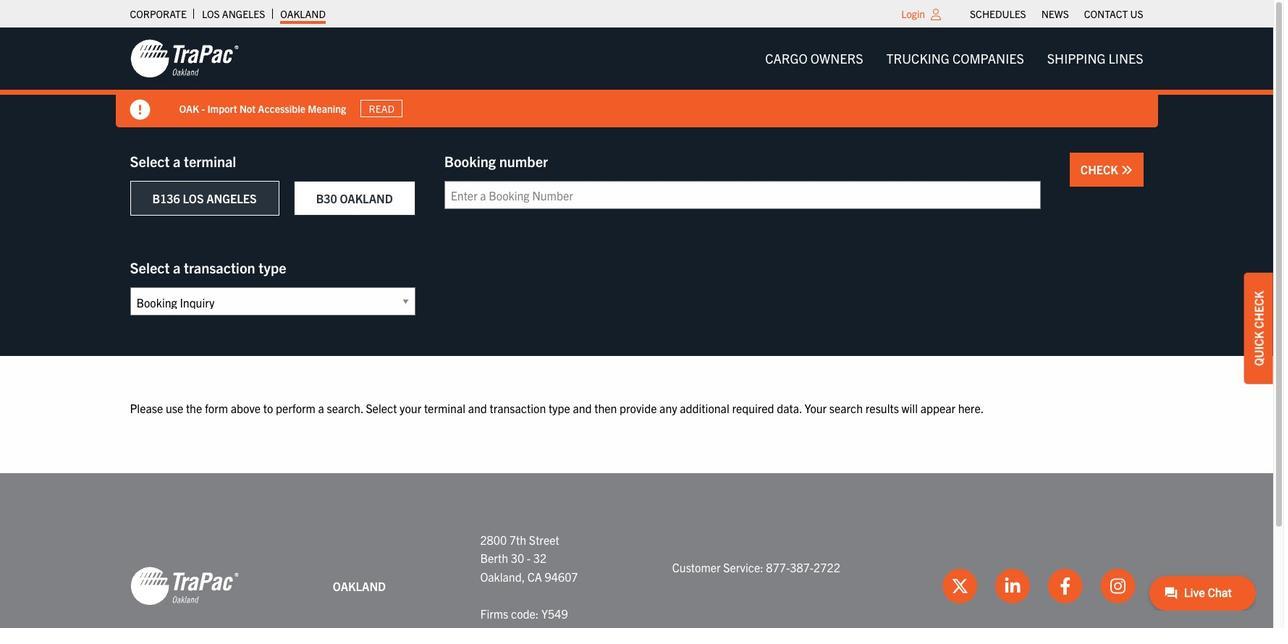 Task type: describe. For each thing, give the bounding box(es) containing it.
quick check link
[[1244, 273, 1273, 384]]

trucking companies
[[886, 50, 1024, 67]]

lines
[[1109, 50, 1143, 67]]

0 vertical spatial los
[[202, 7, 220, 20]]

import
[[207, 102, 237, 115]]

shipping
[[1047, 50, 1106, 67]]

2 vertical spatial select
[[366, 401, 397, 415]]

read
[[369, 102, 394, 115]]

oakland link
[[280, 4, 326, 24]]

companies
[[953, 50, 1024, 67]]

light image
[[931, 9, 941, 20]]

then
[[594, 401, 617, 415]]

- inside banner
[[202, 102, 205, 115]]

banner containing cargo owners
[[0, 28, 1284, 127]]

387-
[[790, 560, 814, 575]]

menu bar inside banner
[[754, 44, 1155, 73]]

select a terminal
[[130, 152, 236, 170]]

los angeles link
[[202, 4, 265, 24]]

search
[[829, 401, 863, 415]]

read link
[[361, 100, 403, 117]]

oak - import not accessible meaning
[[179, 102, 346, 115]]

number
[[499, 152, 548, 170]]

b136 los angeles
[[152, 191, 257, 206]]

street
[[529, 532, 559, 547]]

above
[[231, 401, 261, 415]]

quick check
[[1252, 291, 1266, 366]]

1 horizontal spatial check
[[1252, 291, 1266, 329]]

0 vertical spatial terminal
[[184, 152, 236, 170]]

0 vertical spatial oakland
[[280, 7, 326, 20]]

b30 oakland
[[316, 191, 393, 206]]

Booking number text field
[[444, 181, 1041, 209]]

schedules
[[970, 7, 1026, 20]]

firms
[[480, 607, 508, 621]]

2 oakland image from the top
[[130, 566, 239, 607]]

menu bar containing schedules
[[962, 4, 1151, 24]]

shipping lines
[[1047, 50, 1143, 67]]

news link
[[1041, 4, 1069, 24]]

b30
[[316, 191, 337, 206]]

0 vertical spatial angeles
[[222, 7, 265, 20]]

check button
[[1070, 153, 1143, 187]]

trucking companies link
[[875, 44, 1036, 73]]

oakland inside footer
[[333, 579, 386, 593]]

check inside button
[[1081, 162, 1121, 177]]

cargo owners
[[765, 50, 863, 67]]

us
[[1130, 7, 1143, 20]]

required
[[732, 401, 774, 415]]

a for terminal
[[173, 152, 181, 170]]

login link
[[901, 7, 925, 20]]

will
[[902, 401, 918, 415]]

b136
[[152, 191, 180, 206]]

booking number
[[444, 152, 548, 170]]

trucking
[[886, 50, 950, 67]]

94607
[[545, 569, 578, 584]]

provide
[[620, 401, 657, 415]]

to
[[263, 401, 273, 415]]

owners
[[811, 50, 863, 67]]

1 horizontal spatial terminal
[[424, 401, 465, 415]]

any
[[659, 401, 677, 415]]

search.
[[327, 401, 363, 415]]

the
[[186, 401, 202, 415]]



Task type: locate. For each thing, give the bounding box(es) containing it.
select left your
[[366, 401, 397, 415]]

2722
[[814, 560, 840, 575]]

1 vertical spatial type
[[549, 401, 570, 415]]

0 horizontal spatial -
[[202, 102, 205, 115]]

terminal
[[184, 152, 236, 170], [424, 401, 465, 415]]

1 vertical spatial -
[[527, 551, 531, 565]]

here.
[[958, 401, 984, 415]]

2800
[[480, 532, 507, 547]]

menu bar containing cargo owners
[[754, 44, 1155, 73]]

cargo owners link
[[754, 44, 875, 73]]

additional
[[680, 401, 729, 415]]

oakland image
[[130, 38, 239, 79], [130, 566, 239, 607]]

menu bar
[[962, 4, 1151, 24], [754, 44, 1155, 73]]

contact
[[1084, 7, 1128, 20]]

transaction
[[184, 258, 255, 277], [490, 401, 546, 415]]

1 horizontal spatial and
[[573, 401, 592, 415]]

los right corporate link at the top left of page
[[202, 7, 220, 20]]

login
[[901, 7, 925, 20]]

contact us
[[1084, 7, 1143, 20]]

select up b136 on the left
[[130, 152, 170, 170]]

1 vertical spatial transaction
[[490, 401, 546, 415]]

results
[[866, 401, 899, 415]]

oak
[[179, 102, 199, 115]]

0 horizontal spatial check
[[1081, 162, 1121, 177]]

0 horizontal spatial and
[[468, 401, 487, 415]]

oakland,
[[480, 569, 525, 584]]

accessible
[[258, 102, 305, 115]]

0 vertical spatial a
[[173, 152, 181, 170]]

appear
[[920, 401, 955, 415]]

quick
[[1252, 331, 1266, 366]]

0 vertical spatial oakland image
[[130, 38, 239, 79]]

1 vertical spatial menu bar
[[754, 44, 1155, 73]]

menu bar up shipping at the right of page
[[962, 4, 1151, 24]]

terminal right your
[[424, 401, 465, 415]]

0 vertical spatial menu bar
[[962, 4, 1151, 24]]

perform
[[276, 401, 316, 415]]

1 vertical spatial terminal
[[424, 401, 465, 415]]

please use the form above to perform a search. select your terminal and transaction type and then provide any additional required data. your search results will appear here.
[[130, 401, 984, 415]]

0 vertical spatial select
[[130, 152, 170, 170]]

select down b136 on the left
[[130, 258, 170, 277]]

data.
[[777, 401, 802, 415]]

footer containing 2800 7th street
[[0, 473, 1273, 628]]

terminal up b136 los angeles
[[184, 152, 236, 170]]

customer service: 877-387-2722
[[672, 560, 840, 575]]

select for select a terminal
[[130, 152, 170, 170]]

a up b136 on the left
[[173, 152, 181, 170]]

meaning
[[308, 102, 346, 115]]

banner
[[0, 28, 1284, 127]]

type
[[259, 258, 286, 277], [549, 401, 570, 415]]

2800 7th street berth 30 - 32 oakland, ca 94607
[[480, 532, 578, 584]]

los right b136 on the left
[[183, 191, 204, 206]]

and left then
[[573, 401, 592, 415]]

1 vertical spatial angeles
[[206, 191, 257, 206]]

0 vertical spatial type
[[259, 258, 286, 277]]

32
[[533, 551, 547, 565]]

- inside 2800 7th street berth 30 - 32 oakland, ca 94607
[[527, 551, 531, 565]]

schedules link
[[970, 4, 1026, 24]]

1 vertical spatial oakland image
[[130, 566, 239, 607]]

1 vertical spatial a
[[173, 258, 181, 277]]

contact us link
[[1084, 4, 1143, 24]]

oakland
[[280, 7, 326, 20], [340, 191, 393, 206], [333, 579, 386, 593]]

solid image
[[1121, 164, 1132, 176]]

2 vertical spatial oakland
[[333, 579, 386, 593]]

solid image
[[130, 100, 150, 120]]

please
[[130, 401, 163, 415]]

customer
[[672, 560, 721, 575]]

angeles
[[222, 7, 265, 20], [206, 191, 257, 206]]

1 oakland image from the top
[[130, 38, 239, 79]]

1 vertical spatial los
[[183, 191, 204, 206]]

your
[[400, 401, 421, 415]]

footer
[[0, 473, 1273, 628]]

-
[[202, 102, 205, 115], [527, 551, 531, 565]]

angeles down 'select a terminal'
[[206, 191, 257, 206]]

form
[[205, 401, 228, 415]]

firms code:  y549
[[480, 607, 568, 621]]

news
[[1041, 7, 1069, 20]]

1 vertical spatial check
[[1252, 291, 1266, 329]]

your
[[805, 401, 827, 415]]

1 vertical spatial oakland
[[340, 191, 393, 206]]

0 horizontal spatial transaction
[[184, 258, 255, 277]]

ca
[[528, 569, 542, 584]]

0 vertical spatial check
[[1081, 162, 1121, 177]]

cargo
[[765, 50, 808, 67]]

berth
[[480, 551, 508, 565]]

booking
[[444, 152, 496, 170]]

877-
[[766, 560, 790, 575]]

los angeles
[[202, 7, 265, 20]]

2 and from the left
[[573, 401, 592, 415]]

a
[[173, 152, 181, 170], [173, 258, 181, 277], [318, 401, 324, 415]]

code:
[[511, 607, 539, 621]]

1 horizontal spatial -
[[527, 551, 531, 565]]

and
[[468, 401, 487, 415], [573, 401, 592, 415]]

and right your
[[468, 401, 487, 415]]

0 horizontal spatial type
[[259, 258, 286, 277]]

1 horizontal spatial transaction
[[490, 401, 546, 415]]

shipping lines link
[[1036, 44, 1155, 73]]

menu bar down light image
[[754, 44, 1155, 73]]

- right oak
[[202, 102, 205, 115]]

1 vertical spatial select
[[130, 258, 170, 277]]

0 vertical spatial -
[[202, 102, 205, 115]]

1 horizontal spatial type
[[549, 401, 570, 415]]

angeles left oakland link on the top left
[[222, 7, 265, 20]]

y549
[[541, 607, 568, 621]]

0 horizontal spatial terminal
[[184, 152, 236, 170]]

select for select a transaction type
[[130, 258, 170, 277]]

select
[[130, 152, 170, 170], [130, 258, 170, 277], [366, 401, 397, 415]]

select a transaction type
[[130, 258, 286, 277]]

a down b136 on the left
[[173, 258, 181, 277]]

use
[[166, 401, 183, 415]]

0 vertical spatial transaction
[[184, 258, 255, 277]]

not
[[239, 102, 256, 115]]

check
[[1081, 162, 1121, 177], [1252, 291, 1266, 329]]

7th
[[509, 532, 526, 547]]

1 and from the left
[[468, 401, 487, 415]]

los
[[202, 7, 220, 20], [183, 191, 204, 206]]

corporate
[[130, 7, 187, 20]]

service:
[[723, 560, 763, 575]]

30
[[511, 551, 524, 565]]

a for transaction
[[173, 258, 181, 277]]

corporate link
[[130, 4, 187, 24]]

- right 30
[[527, 551, 531, 565]]

a left 'search.'
[[318, 401, 324, 415]]

2 vertical spatial a
[[318, 401, 324, 415]]



Task type: vqa. For each thing, say whether or not it's contained in the screenshot.
rightmost that
no



